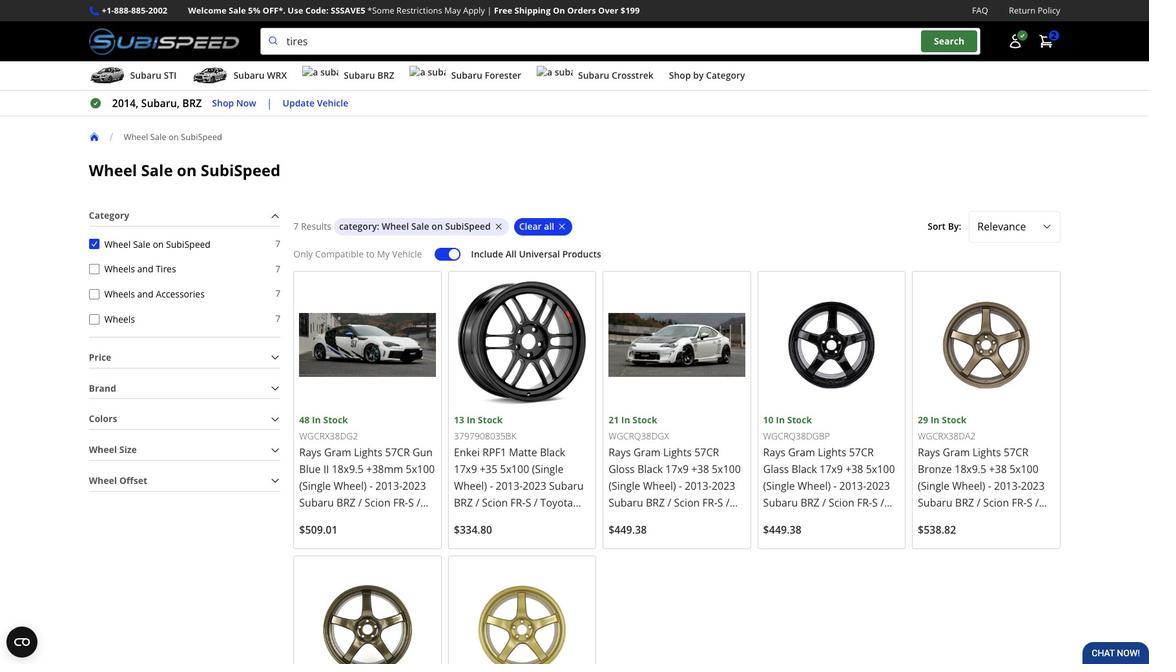Task type: locate. For each thing, give the bounding box(es) containing it.
(single
[[532, 463, 564, 477], [299, 479, 331, 494], [609, 479, 640, 494], [763, 479, 795, 494], [918, 479, 950, 494]]

gram for rays gram lights 57cr gloss black 17x9 +38 5x100 (single wheel) - 2013-2023 subaru brz / scion fr-s / toyota gr86 / 2014-2018 subaru forester
[[634, 446, 661, 460]]

0 horizontal spatial $449.38
[[609, 523, 647, 538]]

and
[[137, 263, 153, 275], [137, 288, 153, 300]]

colors button
[[89, 410, 281, 430]]

18x9.5 inside 29 in stock wgcrx38da2 rays gram lights 57cr bronze 18x9.5 +38 5x100 (single wheel) - 2013-2023 subaru brz / scion fr-s / toyota gr86 / 2014-2018 subaru forester
[[955, 463, 987, 477]]

in right '48'
[[312, 414, 321, 426]]

in inside 21 in stock wgcrq38dgx rays gram lights 57cr gloss black 17x9 +38 5x100 (single wheel) - 2013-2023 subaru brz / scion fr-s / toyota gr86 / 2014-2018 subaru forester
[[621, 414, 630, 426]]

gram inside 10 in stock wgcrq38dgbp rays gram lights 57cr glass black 17x9 +38 5x100 (single wheel) - 2013-2023 subaru brz / scion fr-s / toyota gr86 / 2014-2018 subaru forester
[[788, 446, 815, 460]]

and for accessories
[[137, 288, 153, 300]]

4 gram from the left
[[943, 446, 970, 460]]

5 s from the left
[[1027, 496, 1033, 510]]

1 2013- from the left
[[376, 479, 403, 494]]

1 horizontal spatial shop
[[669, 69, 691, 81]]

black for glass
[[792, 463, 817, 477]]

wheel sale on subispeed link
[[124, 131, 233, 143]]

1 and from the top
[[137, 263, 153, 275]]

home image
[[89, 132, 99, 142]]

wheel) down wgcrq38dgx
[[643, 479, 676, 494]]

(single down the bronze
[[918, 479, 950, 494]]

rays up the bronze
[[918, 446, 940, 460]]

wheel) inside '48 in stock wgcrx38dg2 rays gram lights 57cr gun blue ii 18x9.5 +38mm 5x100 (single wheel) - 2013-2023 subaru brz / scion fr-s / toyota gr86 / 2014-2018 subaru forester'
[[334, 479, 367, 494]]

3 lights from the left
[[818, 446, 847, 460]]

and down 'wheels and tires'
[[137, 288, 153, 300]]

wheel down '2014,'
[[124, 131, 148, 143]]

3 scion from the left
[[674, 496, 700, 510]]

1 wheels from the top
[[104, 263, 135, 275]]

7 for on
[[275, 238, 281, 250]]

off*.
[[263, 5, 286, 16]]

1 scion from the left
[[365, 496, 391, 510]]

1 vertical spatial wheels
[[104, 288, 135, 300]]

on
[[169, 131, 179, 143], [177, 160, 197, 181], [432, 220, 443, 233], [153, 238, 164, 250]]

lights up +38mm
[[354, 446, 383, 460]]

5 gr86 from the left
[[954, 513, 979, 527]]

1 vertical spatial vehicle
[[392, 248, 422, 260]]

brand button
[[89, 379, 281, 399]]

0 vertical spatial vehicle
[[317, 97, 348, 109]]

3797908035bk
[[454, 430, 517, 443]]

brz inside 10 in stock wgcrq38dgbp rays gram lights 57cr glass black 17x9 +38 5x100 (single wheel) - 2013-2023 subaru brz / scion fr-s / toyota gr86 / 2014-2018 subaru forester
[[801, 496, 820, 510]]

1 17x9 from the left
[[454, 463, 477, 477]]

3 17x9 from the left
[[820, 463, 843, 477]]

5x100 inside 21 in stock wgcrq38dgx rays gram lights 57cr gloss black 17x9 +38 5x100 (single wheel) - 2013-2023 subaru brz / scion fr-s / toyota gr86 / 2014-2018 subaru forester
[[712, 463, 741, 477]]

in right 21
[[621, 414, 630, 426]]

toyota inside 29 in stock wgcrx38da2 rays gram lights 57cr bronze 18x9.5 +38 5x100 (single wheel) - 2013-2023 subaru brz / scion fr-s / toyota gr86 / 2014-2018 subaru forester
[[918, 513, 951, 527]]

+38mm
[[366, 463, 403, 477]]

2014- inside '48 in stock wgcrx38dg2 rays gram lights 57cr gun blue ii 18x9.5 +38mm 5x100 (single wheel) - 2013-2023 subaru brz / scion fr-s / toyota gr86 / 2014-2018 subaru forester'
[[370, 513, 397, 527]]

| left free
[[487, 5, 492, 16]]

2018 inside 13 in stock 3797908035bk enkei rpf1 matte black 17x9 +35 5x100 (single wheel) - 2013-2023 subaru brz / scion fr-s / toyota gr86 / 2014-2018 subaru forester
[[516, 513, 540, 527]]

open widget image
[[6, 627, 37, 658]]

wheel) down +38mm
[[334, 479, 367, 494]]

57cr inside 10 in stock wgcrq38dgbp rays gram lights 57cr glass black 17x9 +38 5x100 (single wheel) - 2013-2023 subaru brz / scion fr-s / toyota gr86 / 2014-2018 subaru forester
[[849, 446, 874, 460]]

wheel inside dropdown button
[[89, 475, 117, 487]]

2 57cr from the left
[[695, 446, 719, 460]]

category for category
[[89, 209, 129, 222]]

stock up wgcrx38da2
[[942, 414, 967, 426]]

black right gloss
[[638, 463, 663, 477]]

gram inside 21 in stock wgcrq38dgx rays gram lights 57cr gloss black 17x9 +38 5x100 (single wheel) - 2013-2023 subaru brz / scion fr-s / toyota gr86 / 2014-2018 subaru forester
[[634, 446, 661, 460]]

5 2023 from the left
[[1021, 479, 1045, 494]]

category up only compatible to my vehicle
[[339, 220, 377, 233]]

18x9.5 right 'ii'
[[332, 463, 364, 477]]

wheels right wheels and accessories button
[[104, 288, 135, 300]]

2 s from the left
[[526, 496, 531, 510]]

3 wheel) from the left
[[643, 479, 676, 494]]

5x100 inside 13 in stock 3797908035bk enkei rpf1 matte black 17x9 +35 5x100 (single wheel) - 2013-2023 subaru brz / scion fr-s / toyota gr86 / 2014-2018 subaru forester
[[500, 463, 529, 477]]

forester inside 10 in stock wgcrq38dgbp rays gram lights 57cr glass black 17x9 +38 5x100 (single wheel) - 2013-2023 subaru brz / scion fr-s / toyota gr86 / 2014-2018 subaru forester
[[801, 530, 841, 544]]

2 2013- from the left
[[496, 479, 523, 494]]

17x9 for gloss
[[666, 463, 689, 477]]

3 s from the left
[[718, 496, 723, 510]]

1 horizontal spatial $449.38
[[763, 523, 802, 538]]

4 2018 from the left
[[861, 513, 884, 527]]

1 rays from the left
[[299, 446, 322, 460]]

wheels
[[104, 263, 135, 275], [104, 288, 135, 300], [104, 313, 135, 325]]

rays up glass
[[763, 446, 786, 460]]

vehicle down a subaru brz thumbnail image
[[317, 97, 348, 109]]

48
[[299, 414, 310, 426]]

2 rays from the left
[[609, 446, 631, 460]]

5 stock from the left
[[942, 414, 967, 426]]

2 2014- from the left
[[489, 513, 516, 527]]

2 gr86 from the left
[[454, 513, 480, 527]]

code:
[[305, 5, 329, 16]]

5 2018 from the left
[[1015, 513, 1039, 527]]

17x9
[[454, 463, 477, 477], [666, 463, 689, 477], [820, 463, 843, 477]]

17x9 down wgcrq38dgx
[[666, 463, 689, 477]]

return
[[1009, 5, 1036, 16]]

lights
[[354, 446, 383, 460], [663, 446, 692, 460], [818, 446, 847, 460], [973, 446, 1001, 460]]

brz inside subaru brz "dropdown button"
[[377, 69, 394, 81]]

gun
[[413, 446, 433, 460]]

subaru sti
[[130, 69, 177, 81]]

wheel) down '+35'
[[454, 479, 487, 494]]

2013- inside '48 in stock wgcrx38dg2 rays gram lights 57cr gun blue ii 18x9.5 +38mm 5x100 (single wheel) - 2013-2023 subaru brz / scion fr-s / toyota gr86 / 2014-2018 subaru forester'
[[376, 479, 403, 494]]

gram down wgcrq38dgbp
[[788, 446, 815, 460]]

now
[[236, 97, 256, 109]]

2 wheels from the top
[[104, 288, 135, 300]]

3 gram from the left
[[788, 446, 815, 460]]

21 in stock wgcrq38dgx rays gram lights 57cr gloss black 17x9 +38 5x100 (single wheel) - 2013-2023 subaru brz / scion fr-s / toyota gr86 / 2014-2018 subaru forester
[[609, 414, 741, 544]]

2 5x100 from the left
[[500, 463, 529, 477]]

13 in stock 3797908035bk enkei rpf1 matte black 17x9 +35 5x100 (single wheel) - 2013-2023 subaru brz / scion fr-s / toyota gr86 / 2014-2018 subaru forester
[[454, 414, 584, 544]]

accessories
[[156, 288, 205, 300]]

2018 inside 29 in stock wgcrx38da2 rays gram lights 57cr bronze 18x9.5 +38 5x100 (single wheel) - 2013-2023 subaru brz / scion fr-s / toyota gr86 / 2014-2018 subaru forester
[[1015, 513, 1039, 527]]

17x9 inside 10 in stock wgcrq38dgbp rays gram lights 57cr glass black 17x9 +38 5x100 (single wheel) - 2013-2023 subaru brz / scion fr-s / toyota gr86 / 2014-2018 subaru forester
[[820, 463, 843, 477]]

5 2014- from the left
[[988, 513, 1015, 527]]

5 5x100 from the left
[[1010, 463, 1039, 477]]

2 and from the top
[[137, 288, 153, 300]]

return policy link
[[1009, 4, 1061, 18]]

wgcrq38dgbp
[[763, 430, 830, 443]]

sale up 'wheels and tires'
[[133, 238, 150, 250]]

search input field
[[260, 28, 980, 55]]

subaru forester button
[[410, 64, 521, 90]]

enkei
[[454, 446, 480, 460]]

rays
[[299, 446, 322, 460], [609, 446, 631, 460], [763, 446, 786, 460], [918, 446, 940, 460]]

only compatible to my vehicle
[[294, 248, 422, 260]]

black inside 10 in stock wgcrq38dgbp rays gram lights 57cr glass black 17x9 +38 5x100 (single wheel) - 2013-2023 subaru brz / scion fr-s / toyota gr86 / 2014-2018 subaru forester
[[792, 463, 817, 477]]

lights inside 21 in stock wgcrq38dgx rays gram lights 57cr gloss black 17x9 +38 5x100 (single wheel) - 2013-2023 subaru brz / scion fr-s / toyota gr86 / 2014-2018 subaru forester
[[663, 446, 692, 460]]

0 horizontal spatial 18x9.5
[[332, 463, 364, 477]]

lights inside 29 in stock wgcrx38da2 rays gram lights 57cr bronze 18x9.5 +38 5x100 (single wheel) - 2013-2023 subaru brz / scion fr-s / toyota gr86 / 2014-2018 subaru forester
[[973, 446, 1001, 460]]

a subaru crosstrek thumbnail image image
[[537, 66, 573, 85]]

3 stock from the left
[[633, 414, 658, 426]]

s inside 29 in stock wgcrx38da2 rays gram lights 57cr bronze 18x9.5 +38 5x100 (single wheel) - 2013-2023 subaru brz / scion fr-s / toyota gr86 / 2014-2018 subaru forester
[[1027, 496, 1033, 510]]

- inside 13 in stock 3797908035bk enkei rpf1 matte black 17x9 +35 5x100 (single wheel) - 2013-2023 subaru brz / scion fr-s / toyota gr86 / 2014-2018 subaru forester
[[490, 479, 493, 494]]

5 2013- from the left
[[994, 479, 1021, 494]]

1 2023 from the left
[[403, 479, 426, 494]]

and left tires
[[137, 263, 153, 275]]

s inside '48 in stock wgcrx38dg2 rays gram lights 57cr gun blue ii 18x9.5 +38mm 5x100 (single wheel) - 2013-2023 subaru brz / scion fr-s / toyota gr86 / 2014-2018 subaru forester'
[[408, 496, 414, 510]]

0 horizontal spatial category
[[89, 209, 129, 222]]

forester inside 21 in stock wgcrq38dgx rays gram lights 57cr gloss black 17x9 +38 5x100 (single wheel) - 2013-2023 subaru brz / scion fr-s / toyota gr86 / 2014-2018 subaru forester
[[646, 530, 686, 544]]

to
[[366, 248, 375, 260]]

shop by category
[[669, 69, 745, 81]]

5 wheel) from the left
[[953, 479, 986, 494]]

crosstrek
[[612, 69, 654, 81]]

faq
[[972, 5, 989, 16]]

(single inside '48 in stock wgcrx38dg2 rays gram lights 57cr gun blue ii 18x9.5 +38mm 5x100 (single wheel) - 2013-2023 subaru brz / scion fr-s / toyota gr86 / 2014-2018 subaru forester'
[[299, 479, 331, 494]]

18x9.5 right the bronze
[[955, 463, 987, 477]]

$449.38 for rays gram lights 57cr gloss black 17x9 +38 5x100 (single wheel) - 2013-2023 subaru brz / scion fr-s / toyota gr86 / 2014-2018 subaru forester
[[609, 523, 647, 538]]

1 vertical spatial |
[[267, 96, 272, 111]]

3 2023 from the left
[[712, 479, 736, 494]]

2 +38 from the left
[[846, 463, 864, 477]]

3 wheels from the top
[[104, 313, 135, 325]]

2 wheel) from the left
[[454, 479, 487, 494]]

0 vertical spatial and
[[137, 263, 153, 275]]

17x9 down enkei
[[454, 463, 477, 477]]

3 fr- from the left
[[703, 496, 718, 510]]

rays inside 21 in stock wgcrq38dgx rays gram lights 57cr gloss black 17x9 +38 5x100 (single wheel) - 2013-2023 subaru brz / scion fr-s / toyota gr86 / 2014-2018 subaru forester
[[609, 446, 631, 460]]

3 2014- from the left
[[679, 513, 706, 527]]

57cr for rays gram lights 57cr glass black 17x9 +38 5x100 (single wheel) - 2013-2023 subaru brz / scion fr-s / toyota gr86 / 2014-2018 subaru forester
[[849, 446, 874, 460]]

1 57cr from the left
[[385, 446, 410, 460]]

fr- inside 29 in stock wgcrx38da2 rays gram lights 57cr bronze 18x9.5 +38 5x100 (single wheel) - 2013-2023 subaru brz / scion fr-s / toyota gr86 / 2014-2018 subaru forester
[[1012, 496, 1027, 510]]

blue
[[299, 463, 321, 477]]

48 in stock wgcrx38dg2 rays gram lights 57cr gun blue ii 18x9.5 +38mm 5x100 (single wheel) - 2013-2023 subaru brz / scion fr-s / toyota gr86 / 2014-2018 subaru forester
[[299, 414, 435, 544]]

stock up the wgcrx38dg2
[[323, 414, 348, 426]]

3 57cr from the left
[[849, 446, 874, 460]]

1 vertical spatial shop
[[212, 97, 234, 109]]

in
[[312, 414, 321, 426], [467, 414, 476, 426], [621, 414, 630, 426], [776, 414, 785, 426], [931, 414, 940, 426]]

vehicle right my
[[392, 248, 422, 260]]

3 rays from the left
[[763, 446, 786, 460]]

gram
[[324, 446, 351, 460], [634, 446, 661, 460], [788, 446, 815, 460], [943, 446, 970, 460]]

1 lights from the left
[[354, 446, 383, 460]]

4 lights from the left
[[973, 446, 1001, 460]]

1 in from the left
[[312, 414, 321, 426]]

7
[[294, 220, 299, 233], [275, 238, 281, 250], [275, 263, 281, 275], [275, 288, 281, 300], [275, 313, 281, 325]]

only
[[294, 248, 313, 260]]

gram down wgcrx38da2
[[943, 446, 970, 460]]

2013- inside 21 in stock wgcrq38dgx rays gram lights 57cr gloss black 17x9 +38 5x100 (single wheel) - 2013-2023 subaru brz / scion fr-s / toyota gr86 / 2014-2018 subaru forester
[[685, 479, 712, 494]]

4 wheel) from the left
[[798, 479, 831, 494]]

2 vertical spatial wheels
[[104, 313, 135, 325]]

stock inside 21 in stock wgcrq38dgx rays gram lights 57cr gloss black 17x9 +38 5x100 (single wheel) - 2013-2023 subaru brz / scion fr-s / toyota gr86 / 2014-2018 subaru forester
[[633, 414, 658, 426]]

2023
[[403, 479, 426, 494], [523, 479, 547, 494], [712, 479, 736, 494], [867, 479, 890, 494], [1021, 479, 1045, 494]]

2 lights from the left
[[663, 446, 692, 460]]

4 rays from the left
[[918, 446, 940, 460]]

brz inside 21 in stock wgcrq38dgx rays gram lights 57cr gloss black 17x9 +38 5x100 (single wheel) - 2013-2023 subaru brz / scion fr-s / toyota gr86 / 2014-2018 subaru forester
[[646, 496, 665, 510]]

57cr
[[385, 446, 410, 460], [695, 446, 719, 460], [849, 446, 874, 460], [1004, 446, 1029, 460]]

in right 29
[[931, 414, 940, 426]]

4 2023 from the left
[[867, 479, 890, 494]]

29 in stock wgcrx38da2 rays gram lights 57cr bronze 18x9.5 +38 5x100 (single wheel) - 2013-2023 subaru brz / scion fr-s / toyota gr86 / 2014-2018 subaru forester
[[918, 414, 1045, 544]]

4 2014- from the left
[[834, 513, 861, 527]]

shop for shop now
[[212, 97, 234, 109]]

fr- inside 13 in stock 3797908035bk enkei rpf1 matte black 17x9 +35 5x100 (single wheel) - 2013-2023 subaru brz / scion fr-s / toyota gr86 / 2014-2018 subaru forester
[[511, 496, 526, 510]]

0 horizontal spatial |
[[267, 96, 272, 111]]

policy
[[1038, 5, 1061, 16]]

black right glass
[[792, 463, 817, 477]]

| right now at left top
[[267, 96, 272, 111]]

in right the 13
[[467, 414, 476, 426]]

1 wheel) from the left
[[334, 479, 367, 494]]

rays inside 29 in stock wgcrx38da2 rays gram lights 57cr bronze 18x9.5 +38 5x100 (single wheel) - 2013-2023 subaru brz / scion fr-s / toyota gr86 / 2014-2018 subaru forester
[[918, 446, 940, 460]]

rays gram lights 57cr almite gold 18x9.5 +38mm 5x100 (single wheel) - 2013-2023 subaru brz / scion fr-s / toyota gr86 / 2014-2018 subaru forester image
[[299, 562, 436, 665]]

5x100
[[406, 463, 435, 477], [500, 463, 529, 477], [712, 463, 741, 477], [866, 463, 895, 477], [1010, 463, 1039, 477]]

1 2018 from the left
[[397, 513, 420, 527]]

1 horizontal spatial category
[[339, 220, 377, 233]]

stock up the 3797908035bk
[[478, 414, 503, 426]]

1 horizontal spatial +38
[[846, 463, 864, 477]]

brand
[[89, 382, 116, 395]]

wheel sale on subispeed down wheel sale on subispeed link
[[89, 160, 281, 181]]

1 - from the left
[[370, 479, 373, 494]]

wheel offset
[[89, 475, 147, 487]]

2 gram from the left
[[634, 446, 661, 460]]

subispeed
[[181, 131, 222, 143], [201, 160, 281, 181], [445, 220, 491, 233], [166, 238, 211, 250]]

wheel) inside 13 in stock 3797908035bk enkei rpf1 matte black 17x9 +35 5x100 (single wheel) - 2013-2023 subaru brz / scion fr-s / toyota gr86 / 2014-2018 subaru forester
[[454, 479, 487, 494]]

on right :
[[432, 220, 443, 233]]

5x100 inside '48 in stock wgcrx38dg2 rays gram lights 57cr gun blue ii 18x9.5 +38mm 5x100 (single wheel) - 2013-2023 subaru brz / scion fr-s / toyota gr86 / 2014-2018 subaru forester'
[[406, 463, 435, 477]]

4 stock from the left
[[787, 414, 812, 426]]

black inside 21 in stock wgcrq38dgx rays gram lights 57cr gloss black 17x9 +38 5x100 (single wheel) - 2013-2023 subaru brz / scion fr-s / toyota gr86 / 2014-2018 subaru forester
[[638, 463, 663, 477]]

Wheels button
[[89, 314, 99, 325]]

gram down wgcrq38dgx
[[634, 446, 661, 460]]

2 18x9.5 from the left
[[955, 463, 987, 477]]

18x9.5
[[332, 463, 364, 477], [955, 463, 987, 477]]

rays up gloss
[[609, 446, 631, 460]]

restrictions
[[397, 5, 442, 16]]

sort by:
[[928, 220, 962, 233]]

rays gram lights 57cr glass black 17x9 +38 5x100 (single wheel) - 2013-2023 subaru brz / scion fr-s / toyota gr86 / 2014-2018 subaru forester image
[[763, 277, 900, 413]]

subispeed logo image
[[89, 28, 239, 55]]

(single down "blue"
[[299, 479, 331, 494]]

*some
[[368, 5, 394, 16]]

57cr inside 21 in stock wgcrq38dgx rays gram lights 57cr gloss black 17x9 +38 5x100 (single wheel) - 2013-2023 subaru brz / scion fr-s / toyota gr86 / 2014-2018 subaru forester
[[695, 446, 719, 460]]

wheel) up $538.82
[[953, 479, 986, 494]]

2 horizontal spatial +38
[[989, 463, 1007, 477]]

category inside dropdown button
[[89, 209, 129, 222]]

4 - from the left
[[834, 479, 837, 494]]

rays up "blue"
[[299, 446, 322, 460]]

wheels for wheels and accessories
[[104, 288, 135, 300]]

1 s from the left
[[408, 496, 414, 510]]

scion inside 29 in stock wgcrx38da2 rays gram lights 57cr bronze 18x9.5 +38 5x100 (single wheel) - 2013-2023 subaru brz / scion fr-s / toyota gr86 / 2014-2018 subaru forester
[[984, 496, 1009, 510]]

(single down matte
[[532, 463, 564, 477]]

subaru crosstrek button
[[537, 64, 654, 90]]

0 horizontal spatial vehicle
[[317, 97, 348, 109]]

1 18x9.5 from the left
[[332, 463, 364, 477]]

sale down wheel sale on subispeed link
[[141, 160, 173, 181]]

Wheels and Accessories button
[[89, 289, 99, 300]]

gram for rays gram lights 57cr gun blue ii 18x9.5 +38mm 5x100 (single wheel) - 2013-2023 subaru brz / scion fr-s / toyota gr86 / 2014-2018 subaru forester
[[324, 446, 351, 460]]

2014- inside 29 in stock wgcrx38da2 rays gram lights 57cr bronze 18x9.5 +38 5x100 (single wheel) - 2013-2023 subaru brz / scion fr-s / toyota gr86 / 2014-2018 subaru forester
[[988, 513, 1015, 527]]

2 2018 from the left
[[516, 513, 540, 527]]

(single inside 29 in stock wgcrx38da2 rays gram lights 57cr bronze 18x9.5 +38 5x100 (single wheel) - 2013-2023 subaru brz / scion fr-s / toyota gr86 / 2014-2018 subaru forester
[[918, 479, 950, 494]]

in inside 29 in stock wgcrx38da2 rays gram lights 57cr bronze 18x9.5 +38 5x100 (single wheel) - 2013-2023 subaru brz / scion fr-s / toyota gr86 / 2014-2018 subaru forester
[[931, 414, 940, 426]]

$449.38 down gloss
[[609, 523, 647, 538]]

4 in from the left
[[776, 414, 785, 426]]

7 results
[[294, 220, 331, 233]]

2014- inside 13 in stock 3797908035bk enkei rpf1 matte black 17x9 +35 5x100 (single wheel) - 2013-2023 subaru brz / scion fr-s / toyota gr86 / 2014-2018 subaru forester
[[489, 513, 516, 527]]

$449.38 down glass
[[763, 523, 802, 538]]

lights inside '48 in stock wgcrx38dg2 rays gram lights 57cr gun blue ii 18x9.5 +38mm 5x100 (single wheel) - 2013-2023 subaru brz / scion fr-s / toyota gr86 / 2014-2018 subaru forester'
[[354, 446, 383, 460]]

wheel sale on subispeed up tires
[[104, 238, 211, 250]]

on down subaru, on the left top
[[169, 131, 179, 143]]

1 horizontal spatial black
[[638, 463, 663, 477]]

toyota inside '48 in stock wgcrx38dg2 rays gram lights 57cr gun blue ii 18x9.5 +38mm 5x100 (single wheel) - 2013-2023 subaru brz / scion fr-s / toyota gr86 / 2014-2018 subaru forester'
[[299, 513, 332, 527]]

gram down the wgcrx38dg2
[[324, 446, 351, 460]]

clear
[[519, 220, 542, 233]]

a subaru forester thumbnail image image
[[410, 66, 446, 85]]

2 17x9 from the left
[[666, 463, 689, 477]]

in inside 13 in stock 3797908035bk enkei rpf1 matte black 17x9 +35 5x100 (single wheel) - 2013-2023 subaru brz / scion fr-s / toyota gr86 / 2014-2018 subaru forester
[[467, 414, 476, 426]]

return policy
[[1009, 5, 1061, 16]]

2 stock from the left
[[478, 414, 503, 426]]

5 scion from the left
[[984, 496, 1009, 510]]

rays inside 10 in stock wgcrq38dgbp rays gram lights 57cr glass black 17x9 +38 5x100 (single wheel) - 2013-2023 subaru brz / scion fr-s / toyota gr86 / 2014-2018 subaru forester
[[763, 446, 786, 460]]

3 2013- from the left
[[685, 479, 712, 494]]

3 2018 from the left
[[706, 513, 730, 527]]

4 gr86 from the left
[[799, 513, 825, 527]]

Wheels and Tires button
[[89, 264, 99, 275]]

4 fr- from the left
[[857, 496, 872, 510]]

2 scion from the left
[[482, 496, 508, 510]]

0 vertical spatial shop
[[669, 69, 691, 81]]

wheel left offset
[[89, 475, 117, 487]]

stock for rays gram lights 57cr glass black 17x9 +38 5x100 (single wheel) - 2013-2023 subaru brz / scion fr-s / toyota gr86 / 2014-2018 subaru forester
[[787, 414, 812, 426]]

4 5x100 from the left
[[866, 463, 895, 477]]

shop left now at left top
[[212, 97, 234, 109]]

2 horizontal spatial black
[[792, 463, 817, 477]]

4 2013- from the left
[[840, 479, 867, 494]]

3 +38 from the left
[[989, 463, 1007, 477]]

wheel right :
[[382, 220, 409, 233]]

2023 inside 13 in stock 3797908035bk enkei rpf1 matte black 17x9 +35 5x100 (single wheel) - 2013-2023 subaru brz / scion fr-s / toyota gr86 / 2014-2018 subaru forester
[[523, 479, 547, 494]]

0 horizontal spatial black
[[540, 446, 566, 460]]

- inside 29 in stock wgcrx38da2 rays gram lights 57cr bronze 18x9.5 +38 5x100 (single wheel) - 2013-2023 subaru brz / scion fr-s / toyota gr86 / 2014-2018 subaru forester
[[988, 479, 992, 494]]

wheel left size
[[89, 444, 117, 456]]

wheels right 'wheels and tires' button
[[104, 263, 135, 275]]

and for tires
[[137, 263, 153, 275]]

+38 inside 10 in stock wgcrq38dgbp rays gram lights 57cr glass black 17x9 +38 5x100 (single wheel) - 2013-2023 subaru brz / scion fr-s / toyota gr86 / 2014-2018 subaru forester
[[846, 463, 864, 477]]

gram inside '48 in stock wgcrx38dg2 rays gram lights 57cr gun blue ii 18x9.5 +38mm 5x100 (single wheel) - 2013-2023 subaru brz / scion fr-s / toyota gr86 / 2014-2018 subaru forester'
[[324, 446, 351, 460]]

2 - from the left
[[490, 479, 493, 494]]

wheel down the home image
[[89, 160, 137, 181]]

category
[[89, 209, 129, 222], [339, 220, 377, 233]]

1 5x100 from the left
[[406, 463, 435, 477]]

(single down glass
[[763, 479, 795, 494]]

4 s from the left
[[872, 496, 878, 510]]

toyota
[[541, 496, 573, 510], [299, 513, 332, 527], [609, 513, 642, 527], [763, 513, 796, 527], [918, 513, 951, 527]]

button image
[[1008, 34, 1023, 49]]

wheel
[[124, 131, 148, 143], [89, 160, 137, 181], [382, 220, 409, 233], [104, 238, 131, 250], [89, 444, 117, 456], [89, 475, 117, 487]]

stock inside 13 in stock 3797908035bk enkei rpf1 matte black 17x9 +35 5x100 (single wheel) - 2013-2023 subaru brz / scion fr-s / toyota gr86 / 2014-2018 subaru forester
[[478, 414, 503, 426]]

wrx
[[267, 69, 287, 81]]

13
[[454, 414, 464, 426]]

clear all
[[519, 220, 555, 233]]

1 $449.38 from the left
[[609, 523, 647, 538]]

4 scion from the left
[[829, 496, 855, 510]]

lights inside 10 in stock wgcrq38dgbp rays gram lights 57cr glass black 17x9 +38 5x100 (single wheel) - 2013-2023 subaru brz / scion fr-s / toyota gr86 / 2014-2018 subaru forester
[[818, 446, 847, 460]]

5 fr- from the left
[[1012, 496, 1027, 510]]

17x9 for glass
[[820, 463, 843, 477]]

lights down wgcrx38da2
[[973, 446, 1001, 460]]

2 $449.38 from the left
[[763, 523, 802, 538]]

2 2023 from the left
[[523, 479, 547, 494]]

0 vertical spatial wheels
[[104, 263, 135, 275]]

rays for rays gram lights 57cr bronze 18x9.5 +38 5x100 (single wheel) - 2013-2023 subaru brz / scion fr-s / toyota gr86 / 2014-2018 subaru forester
[[918, 446, 940, 460]]

include all universal products
[[471, 248, 601, 260]]

in for rays gram lights 57cr gun blue ii 18x9.5 +38mm 5x100 (single wheel) - 2013-2023 subaru brz / scion fr-s / toyota gr86 / 2014-2018 subaru forester
[[312, 414, 321, 426]]

+35
[[480, 463, 498, 477]]

2 horizontal spatial 17x9
[[820, 463, 843, 477]]

wheel sale on subispeed down subaru, on the left top
[[124, 131, 222, 143]]

wheel) down wgcrq38dgbp
[[798, 479, 831, 494]]

lights down wgcrq38dgbp
[[818, 446, 847, 460]]

subaru
[[130, 69, 161, 81], [233, 69, 265, 81], [344, 69, 375, 81], [451, 69, 483, 81], [578, 69, 610, 81], [549, 479, 584, 494], [299, 496, 334, 510], [609, 496, 643, 510], [763, 496, 798, 510], [918, 496, 953, 510], [542, 513, 577, 527], [299, 530, 334, 544], [609, 530, 643, 544], [763, 530, 798, 544], [918, 530, 953, 544]]

brz inside 29 in stock wgcrx38da2 rays gram lights 57cr bronze 18x9.5 +38 5x100 (single wheel) - 2013-2023 subaru brz / scion fr-s / toyota gr86 / 2014-2018 subaru forester
[[955, 496, 974, 510]]

use
[[288, 5, 303, 16]]

wheels right wheels button
[[104, 313, 135, 325]]

1 gr86 from the left
[[335, 513, 360, 527]]

glass
[[763, 463, 789, 477]]

3 5x100 from the left
[[712, 463, 741, 477]]

black right matte
[[540, 446, 566, 460]]

faq link
[[972, 4, 989, 18]]

stock up wgcrq38dgx
[[633, 414, 658, 426]]

stock for rays gram lights 57cr bronze 18x9.5 +38 5x100 (single wheel) - 2013-2023 subaru brz / scion fr-s / toyota gr86 / 2014-2018 subaru forester
[[942, 414, 967, 426]]

2 fr- from the left
[[511, 496, 526, 510]]

subaru wrx button
[[192, 64, 287, 90]]

0 horizontal spatial 17x9
[[454, 463, 477, 477]]

3 gr86 from the left
[[644, 513, 670, 527]]

2018
[[397, 513, 420, 527], [516, 513, 540, 527], [706, 513, 730, 527], [861, 513, 884, 527], [1015, 513, 1039, 527]]

5 in from the left
[[931, 414, 940, 426]]

shop
[[669, 69, 691, 81], [212, 97, 234, 109]]

1 horizontal spatial |
[[487, 5, 492, 16]]

in right 10
[[776, 414, 785, 426]]

7 for accessories
[[275, 288, 281, 300]]

17x9 down wgcrq38dgbp
[[820, 463, 843, 477]]

1 2014- from the left
[[370, 513, 397, 527]]

lights down wgcrq38dgx
[[663, 446, 692, 460]]

4 57cr from the left
[[1004, 446, 1029, 460]]

2014-
[[370, 513, 397, 527], [489, 513, 516, 527], [679, 513, 706, 527], [834, 513, 861, 527], [988, 513, 1015, 527]]

1 fr- from the left
[[393, 496, 408, 510]]

shop inside dropdown button
[[669, 69, 691, 81]]

3 - from the left
[[679, 479, 682, 494]]

black
[[540, 446, 566, 460], [638, 463, 663, 477], [792, 463, 817, 477]]

0 horizontal spatial +38
[[692, 463, 709, 477]]

category for category : wheel sale on subispeed
[[339, 220, 377, 233]]

shop left by
[[669, 69, 691, 81]]

stock inside '48 in stock wgcrx38dg2 rays gram lights 57cr gun blue ii 18x9.5 +38mm 5x100 (single wheel) - 2013-2023 subaru brz / scion fr-s / toyota gr86 / 2014-2018 subaru forester'
[[323, 414, 348, 426]]

57cr inside 29 in stock wgcrx38da2 rays gram lights 57cr bronze 18x9.5 +38 5x100 (single wheel) - 2013-2023 subaru brz / scion fr-s / toyota gr86 / 2014-2018 subaru forester
[[1004, 446, 1029, 460]]

1 stock from the left
[[323, 414, 348, 426]]

+38
[[692, 463, 709, 477], [846, 463, 864, 477], [989, 463, 1007, 477]]

in inside 10 in stock wgcrq38dgbp rays gram lights 57cr glass black 17x9 +38 5x100 (single wheel) - 2013-2023 subaru brz / scion fr-s / toyota gr86 / 2014-2018 subaru forester
[[776, 414, 785, 426]]

(single down gloss
[[609, 479, 640, 494]]

stock up wgcrq38dgbp
[[787, 414, 812, 426]]

1 gram from the left
[[324, 446, 351, 460]]

in inside '48 in stock wgcrx38dg2 rays gram lights 57cr gun blue ii 18x9.5 +38mm 5x100 (single wheel) - 2013-2023 subaru brz / scion fr-s / toyota gr86 / 2014-2018 subaru forester'
[[312, 414, 321, 426]]

category up wheel sale on subispeed button
[[89, 209, 129, 222]]

0 vertical spatial |
[[487, 5, 492, 16]]

enkei rpf1 matte black 17x9 +35 5x100 (single wheel) - 2013-2023 subaru brz / scion fr-s / toyota gr86 / 2014-2018 subaru forester image
[[454, 277, 591, 413]]

welcome sale 5% off*. use code: sssave5
[[188, 5, 365, 16]]

17x9 inside 21 in stock wgcrq38dgx rays gram lights 57cr gloss black 17x9 +38 5x100 (single wheel) - 2013-2023 subaru brz / scion fr-s / toyota gr86 / 2014-2018 subaru forester
[[666, 463, 689, 477]]

0 horizontal spatial shop
[[212, 97, 234, 109]]

1 vertical spatial and
[[137, 288, 153, 300]]

rays for rays gram lights 57cr gun blue ii 18x9.5 +38mm 5x100 (single wheel) - 2013-2023 subaru brz / scion fr-s / toyota gr86 / 2014-2018 subaru forester
[[299, 446, 322, 460]]

all
[[506, 248, 517, 260]]

1 horizontal spatial 17x9
[[666, 463, 689, 477]]

17x9 inside 13 in stock 3797908035bk enkei rpf1 matte black 17x9 +35 5x100 (single wheel) - 2013-2023 subaru brz / scion fr-s / toyota gr86 / 2014-2018 subaru forester
[[454, 463, 477, 477]]

price
[[89, 351, 111, 364]]

black for gloss
[[638, 463, 663, 477]]

-
[[370, 479, 373, 494], [490, 479, 493, 494], [679, 479, 682, 494], [834, 479, 837, 494], [988, 479, 992, 494]]

2 in from the left
[[467, 414, 476, 426]]

on
[[553, 5, 565, 16]]

1 +38 from the left
[[692, 463, 709, 477]]

5 - from the left
[[988, 479, 992, 494]]

3 in from the left
[[621, 414, 630, 426]]

1 horizontal spatial 18x9.5
[[955, 463, 987, 477]]



Task type: vqa. For each thing, say whether or not it's contained in the screenshot.


Task type: describe. For each thing, give the bounding box(es) containing it.
888-
[[114, 5, 131, 16]]

gr86 inside 21 in stock wgcrq38dgx rays gram lights 57cr gloss black 17x9 +38 5x100 (single wheel) - 2013-2023 subaru brz / scion fr-s / toyota gr86 / 2014-2018 subaru forester
[[644, 513, 670, 527]]

black inside 13 in stock 3797908035bk enkei rpf1 matte black 17x9 +35 5x100 (single wheel) - 2013-2023 subaru brz / scion fr-s / toyota gr86 / 2014-2018 subaru forester
[[540, 446, 566, 460]]

vehicle inside button
[[317, 97, 348, 109]]

brz inside 13 in stock 3797908035bk enkei rpf1 matte black 17x9 +35 5x100 (single wheel) - 2013-2023 subaru brz / scion fr-s / toyota gr86 / 2014-2018 subaru forester
[[454, 496, 473, 510]]

gloss
[[609, 463, 635, 477]]

in for rays gram lights 57cr glass black 17x9 +38 5x100 (single wheel) - 2013-2023 subaru brz / scion fr-s / toyota gr86 / 2014-2018 subaru forester
[[776, 414, 785, 426]]

forester inside 29 in stock wgcrx38da2 rays gram lights 57cr bronze 18x9.5 +38 5x100 (single wheel) - 2013-2023 subaru brz / scion fr-s / toyota gr86 / 2014-2018 subaru forester
[[955, 530, 996, 544]]

2013- inside 10 in stock wgcrq38dgbp rays gram lights 57cr glass black 17x9 +38 5x100 (single wheel) - 2013-2023 subaru brz / scion fr-s / toyota gr86 / 2014-2018 subaru forester
[[840, 479, 867, 494]]

forester inside 13 in stock 3797908035bk enkei rpf1 matte black 17x9 +35 5x100 (single wheel) - 2013-2023 subaru brz / scion fr-s / toyota gr86 / 2014-2018 subaru forester
[[454, 530, 494, 544]]

- inside '48 in stock wgcrx38dg2 rays gram lights 57cr gun blue ii 18x9.5 +38mm 5x100 (single wheel) - 2013-2023 subaru brz / scion fr-s / toyota gr86 / 2014-2018 subaru forester'
[[370, 479, 373, 494]]

(single inside 13 in stock 3797908035bk enkei rpf1 matte black 17x9 +35 5x100 (single wheel) - 2013-2023 subaru brz / scion fr-s / toyota gr86 / 2014-2018 subaru forester
[[532, 463, 564, 477]]

results
[[301, 220, 331, 233]]

scion inside 21 in stock wgcrq38dgx rays gram lights 57cr gloss black 17x9 +38 5x100 (single wheel) - 2013-2023 subaru brz / scion fr-s / toyota gr86 / 2014-2018 subaru forester
[[674, 496, 700, 510]]

2023 inside 21 in stock wgcrq38dgx rays gram lights 57cr gloss black 17x9 +38 5x100 (single wheel) - 2013-2023 subaru brz / scion fr-s / toyota gr86 / 2014-2018 subaru forester
[[712, 479, 736, 494]]

include
[[471, 248, 503, 260]]

free
[[494, 5, 512, 16]]

57cr for rays gram lights 57cr gloss black 17x9 +38 5x100 (single wheel) - 2013-2023 subaru brz / scion fr-s / toyota gr86 / 2014-2018 subaru forester
[[695, 446, 719, 460]]

by:
[[948, 220, 962, 233]]

+1-
[[102, 5, 114, 16]]

wheels for wheels and tires
[[104, 263, 135, 275]]

universal
[[519, 248, 560, 260]]

2002
[[148, 5, 168, 16]]

a subaru sti thumbnail image image
[[89, 66, 125, 85]]

2014,
[[112, 96, 139, 111]]

select... image
[[1042, 222, 1052, 232]]

my
[[377, 248, 390, 260]]

sale down 2014, subaru, brz
[[150, 131, 166, 143]]

2 vertical spatial wheel sale on subispeed
[[104, 238, 211, 250]]

2 button
[[1032, 29, 1061, 54]]

shop now
[[212, 97, 256, 109]]

category
[[706, 69, 745, 81]]

(single inside 10 in stock wgcrq38dgbp rays gram lights 57cr glass black 17x9 +38 5x100 (single wheel) - 2013-2023 subaru brz / scion fr-s / toyota gr86 / 2014-2018 subaru forester
[[763, 479, 795, 494]]

s inside 13 in stock 3797908035bk enkei rpf1 matte black 17x9 +35 5x100 (single wheel) - 2013-2023 subaru brz / scion fr-s / toyota gr86 / 2014-2018 subaru forester
[[526, 496, 531, 510]]

products
[[563, 248, 601, 260]]

subaru brz button
[[303, 64, 394, 90]]

$538.82
[[918, 523, 956, 538]]

wheel inside 'dropdown button'
[[89, 444, 117, 456]]

fr- inside '48 in stock wgcrx38dg2 rays gram lights 57cr gun blue ii 18x9.5 +38mm 5x100 (single wheel) - 2013-2023 subaru brz / scion fr-s / toyota gr86 / 2014-2018 subaru forester'
[[393, 496, 408, 510]]

category button
[[89, 206, 281, 226]]

colors
[[89, 413, 117, 425]]

matte
[[509, 446, 537, 460]]

all
[[544, 220, 555, 233]]

a subaru wrx thumbnail image image
[[192, 66, 228, 85]]

offset
[[119, 475, 147, 487]]

1 vertical spatial wheel sale on subispeed
[[89, 160, 281, 181]]

2013- inside 13 in stock 3797908035bk enkei rpf1 matte black 17x9 +35 5x100 (single wheel) - 2013-2023 subaru brz / scion fr-s / toyota gr86 / 2014-2018 subaru forester
[[496, 479, 523, 494]]

wheels and tires
[[104, 263, 176, 275]]

gram for rays gram lights 57cr bronze 18x9.5 +38 5x100 (single wheel) - 2013-2023 subaru brz / scion fr-s / toyota gr86 / 2014-2018 subaru forester
[[943, 446, 970, 460]]

may
[[445, 5, 461, 16]]

toyota inside 21 in stock wgcrq38dgx rays gram lights 57cr gloss black 17x9 +38 5x100 (single wheel) - 2013-2023 subaru brz / scion fr-s / toyota gr86 / 2014-2018 subaru forester
[[609, 513, 642, 527]]

21
[[609, 414, 619, 426]]

brz inside '48 in stock wgcrx38dg2 rays gram lights 57cr gun blue ii 18x9.5 +38mm 5x100 (single wheel) - 2013-2023 subaru brz / scion fr-s / toyota gr86 / 2014-2018 subaru forester'
[[337, 496, 356, 510]]

lights for glass
[[818, 446, 847, 460]]

shop by category button
[[669, 64, 745, 90]]

rays gram lights 57cr bronze 18x9.5 +38 5x100 (single wheel) - 2013-2023 subaru brz / scion fr-s / toyota gr86 / 2014-2018 subaru forester image
[[918, 277, 1055, 414]]

subaru inside "dropdown button"
[[344, 69, 375, 81]]

2023 inside 10 in stock wgcrq38dgbp rays gram lights 57cr glass black 17x9 +38 5x100 (single wheel) - 2013-2023 subaru brz / scion fr-s / toyota gr86 / 2014-2018 subaru forester
[[867, 479, 890, 494]]

wgcrx38da2
[[918, 430, 976, 443]]

885-
[[131, 5, 148, 16]]

+1-888-885-2002 link
[[102, 4, 168, 18]]

subaru wrx
[[233, 69, 287, 81]]

on down wheel sale on subispeed link
[[177, 160, 197, 181]]

lights for gloss
[[663, 446, 692, 460]]

lights for gun
[[354, 446, 383, 460]]

5x100 inside 29 in stock wgcrx38da2 rays gram lights 57cr bronze 18x9.5 +38 5x100 (single wheel) - 2013-2023 subaru brz / scion fr-s / toyota gr86 / 2014-2018 subaru forester
[[1010, 463, 1039, 477]]

10
[[763, 414, 774, 426]]

size
[[119, 444, 137, 456]]

rays for rays gram lights 57cr gloss black 17x9 +38 5x100 (single wheel) - 2013-2023 subaru brz / scion fr-s / toyota gr86 / 2014-2018 subaru forester
[[609, 446, 631, 460]]

Select... button
[[969, 211, 1061, 243]]

wheel right wheel sale on subispeed button
[[104, 238, 131, 250]]

0 vertical spatial wheel sale on subispeed
[[124, 131, 222, 143]]

sale right :
[[411, 220, 429, 233]]

57cr for rays gram lights 57cr gun blue ii 18x9.5 +38mm 5x100 (single wheel) - 2013-2023 subaru brz / scion fr-s / toyota gr86 / 2014-2018 subaru forester
[[385, 446, 410, 460]]

- inside 21 in stock wgcrq38dgx rays gram lights 57cr gloss black 17x9 +38 5x100 (single wheel) - 2013-2023 subaru brz / scion fr-s / toyota gr86 / 2014-2018 subaru forester
[[679, 479, 682, 494]]

+38 for rays gram lights 57cr glass black 17x9 +38 5x100 (single wheel) - 2013-2023 subaru brz / scion fr-s / toyota gr86 / 2014-2018 subaru forester
[[846, 463, 864, 477]]

forester inside '48 in stock wgcrx38dg2 rays gram lights 57cr gun blue ii 18x9.5 +38mm 5x100 (single wheel) - 2013-2023 subaru brz / scion fr-s / toyota gr86 / 2014-2018 subaru forester'
[[337, 530, 377, 544]]

search
[[934, 35, 965, 47]]

rays gram lights 57cr e8 gold 18x9.5 +38 5x100 (single wheel) - 2013-2023 subaru brz / scion fr-s / toyota gr86 / 2014-2018 subaru forester image
[[454, 562, 591, 665]]

subaru crosstrek
[[578, 69, 654, 81]]

forester inside dropdown button
[[485, 69, 521, 81]]

s inside 10 in stock wgcrq38dgbp rays gram lights 57cr glass black 17x9 +38 5x100 (single wheel) - 2013-2023 subaru brz / scion fr-s / toyota gr86 / 2014-2018 subaru forester
[[872, 496, 878, 510]]

subaru,
[[141, 96, 180, 111]]

wheel size button
[[89, 441, 281, 461]]

shop for shop by category
[[669, 69, 691, 81]]

:
[[377, 220, 379, 233]]

$334.80
[[454, 523, 492, 538]]

a subaru brz thumbnail image image
[[303, 66, 339, 85]]

2018 inside 10 in stock wgcrq38dgbp rays gram lights 57cr glass black 17x9 +38 5x100 (single wheel) - 2013-2023 subaru brz / scion fr-s / toyota gr86 / 2014-2018 subaru forester
[[861, 513, 884, 527]]

wheel) inside 10 in stock wgcrq38dgbp rays gram lights 57cr glass black 17x9 +38 5x100 (single wheel) - 2013-2023 subaru brz / scion fr-s / toyota gr86 / 2014-2018 subaru forester
[[798, 479, 831, 494]]

shop now link
[[212, 96, 256, 111]]

+38 for rays gram lights 57cr gloss black 17x9 +38 5x100 (single wheel) - 2013-2023 subaru brz / scion fr-s / toyota gr86 / 2014-2018 subaru forester
[[692, 463, 709, 477]]

rays gram lights 57cr gloss black 17x9 +38 5x100 (single wheel) - 2013-2023 subaru brz / scion fr-s / toyota gr86 / 2014-2018 subaru forester image
[[609, 277, 745, 413]]

+38 inside 29 in stock wgcrx38da2 rays gram lights 57cr bronze 18x9.5 +38 5x100 (single wheel) - 2013-2023 subaru brz / scion fr-s / toyota gr86 / 2014-2018 subaru forester
[[989, 463, 1007, 477]]

rpf1
[[483, 446, 507, 460]]

gr86 inside 10 in stock wgcrq38dgbp rays gram lights 57cr glass black 17x9 +38 5x100 (single wheel) - 2013-2023 subaru brz / scion fr-s / toyota gr86 / 2014-2018 subaru forester
[[799, 513, 825, 527]]

in for enkei rpf1 matte black 17x9 +35 5x100 (single wheel) - 2013-2023 subaru brz / scion fr-s / toyota gr86 / 2014-2018 subaru forester
[[467, 414, 476, 426]]

2023 inside '48 in stock wgcrx38dg2 rays gram lights 57cr gun blue ii 18x9.5 +38mm 5x100 (single wheel) - 2013-2023 subaru brz / scion fr-s / toyota gr86 / 2014-2018 subaru forester'
[[403, 479, 426, 494]]

ii
[[323, 463, 329, 477]]

2014- inside 21 in stock wgcrq38dgx rays gram lights 57cr gloss black 17x9 +38 5x100 (single wheel) - 2013-2023 subaru brz / scion fr-s / toyota gr86 / 2014-2018 subaru forester
[[679, 513, 706, 527]]

gr86 inside 13 in stock 3797908035bk enkei rpf1 matte black 17x9 +35 5x100 (single wheel) - 2013-2023 subaru brz / scion fr-s / toyota gr86 / 2014-2018 subaru forester
[[454, 513, 480, 527]]

subaru forester
[[451, 69, 521, 81]]

in for rays gram lights 57cr gloss black 17x9 +38 5x100 (single wheel) - 2013-2023 subaru brz / scion fr-s / toyota gr86 / 2014-2018 subaru forester
[[621, 414, 630, 426]]

18x9.5 inside '48 in stock wgcrx38dg2 rays gram lights 57cr gun blue ii 18x9.5 +38mm 5x100 (single wheel) - 2013-2023 subaru brz / scion fr-s / toyota gr86 / 2014-2018 subaru forester'
[[332, 463, 364, 477]]

57cr for rays gram lights 57cr bronze 18x9.5 +38 5x100 (single wheel) - 2013-2023 subaru brz / scion fr-s / toyota gr86 / 2014-2018 subaru forester
[[1004, 446, 1029, 460]]

fr- inside 21 in stock wgcrq38dgx rays gram lights 57cr gloss black 17x9 +38 5x100 (single wheel) - 2013-2023 subaru brz / scion fr-s / toyota gr86 / 2014-2018 subaru forester
[[703, 496, 718, 510]]

rays for rays gram lights 57cr glass black 17x9 +38 5x100 (single wheel) - 2013-2023 subaru brz / scion fr-s / toyota gr86 / 2014-2018 subaru forester
[[763, 446, 786, 460]]

bronze
[[918, 463, 952, 477]]

wheel offset button
[[89, 472, 281, 491]]

by
[[693, 69, 704, 81]]

$449.38 for rays gram lights 57cr glass black 17x9 +38 5x100 (single wheel) - 2013-2023 subaru brz / scion fr-s / toyota gr86 / 2014-2018 subaru forester
[[763, 523, 802, 538]]

wheel size
[[89, 444, 137, 456]]

welcome
[[188, 5, 227, 16]]

wheel) inside 21 in stock wgcrq38dgx rays gram lights 57cr gloss black 17x9 +38 5x100 (single wheel) - 2013-2023 subaru brz / scion fr-s / toyota gr86 / 2014-2018 subaru forester
[[643, 479, 676, 494]]

$199
[[621, 5, 640, 16]]

subaru sti button
[[89, 64, 177, 90]]

fr- inside 10 in stock wgcrq38dgbp rays gram lights 57cr glass black 17x9 +38 5x100 (single wheel) - 2013-2023 subaru brz / scion fr-s / toyota gr86 / 2014-2018 subaru forester
[[857, 496, 872, 510]]

2014, subaru, brz
[[112, 96, 202, 111]]

Wheel Sale on SubiSpeed button
[[89, 239, 99, 250]]

lights for bronze
[[973, 446, 1001, 460]]

over
[[598, 5, 619, 16]]

gr86 inside 29 in stock wgcrx38da2 rays gram lights 57cr bronze 18x9.5 +38 5x100 (single wheel) - 2013-2023 subaru brz / scion fr-s / toyota gr86 / 2014-2018 subaru forester
[[954, 513, 979, 527]]

2014- inside 10 in stock wgcrq38dgbp rays gram lights 57cr glass black 17x9 +38 5x100 (single wheel) - 2013-2023 subaru brz / scion fr-s / toyota gr86 / 2014-2018 subaru forester
[[834, 513, 861, 527]]

tires
[[156, 263, 176, 275]]

update vehicle button
[[283, 96, 348, 111]]

1 horizontal spatial vehicle
[[392, 248, 422, 260]]

stock for rays gram lights 57cr gun blue ii 18x9.5 +38mm 5x100 (single wheel) - 2013-2023 subaru brz / scion fr-s / toyota gr86 / 2014-2018 subaru forester
[[323, 414, 348, 426]]

s inside 21 in stock wgcrq38dgx rays gram lights 57cr gloss black 17x9 +38 5x100 (single wheel) - 2013-2023 subaru brz / scion fr-s / toyota gr86 / 2014-2018 subaru forester
[[718, 496, 723, 510]]

wheels and accessories
[[104, 288, 205, 300]]

- inside 10 in stock wgcrq38dgbp rays gram lights 57cr glass black 17x9 +38 5x100 (single wheel) - 2013-2023 subaru brz / scion fr-s / toyota gr86 / 2014-2018 subaru forester
[[834, 479, 837, 494]]

sssave5
[[331, 5, 365, 16]]

scion inside '48 in stock wgcrx38dg2 rays gram lights 57cr gun blue ii 18x9.5 +38mm 5x100 (single wheel) - 2013-2023 subaru brz / scion fr-s / toyota gr86 / 2014-2018 subaru forester'
[[365, 496, 391, 510]]

*some restrictions may apply | free shipping on orders over $199
[[368, 5, 640, 16]]

subaru brz
[[344, 69, 394, 81]]

2018 inside '48 in stock wgcrx38dg2 rays gram lights 57cr gun blue ii 18x9.5 +38mm 5x100 (single wheel) - 2013-2023 subaru brz / scion fr-s / toyota gr86 / 2014-2018 subaru forester'
[[397, 513, 420, 527]]

in for rays gram lights 57cr bronze 18x9.5 +38 5x100 (single wheel) - 2013-2023 subaru brz / scion fr-s / toyota gr86 / 2014-2018 subaru forester
[[931, 414, 940, 426]]

wgcrq38dgx
[[609, 430, 669, 443]]

2023 inside 29 in stock wgcrx38da2 rays gram lights 57cr bronze 18x9.5 +38 5x100 (single wheel) - 2013-2023 subaru brz / scion fr-s / toyota gr86 / 2014-2018 subaru forester
[[1021, 479, 1045, 494]]

29
[[918, 414, 929, 426]]

5x100 inside 10 in stock wgcrq38dgbp rays gram lights 57cr glass black 17x9 +38 5x100 (single wheel) - 2013-2023 subaru brz / scion fr-s / toyota gr86 / 2014-2018 subaru forester
[[866, 463, 895, 477]]

gram for rays gram lights 57cr glass black 17x9 +38 5x100 (single wheel) - 2013-2023 subaru brz / scion fr-s / toyota gr86 / 2014-2018 subaru forester
[[788, 446, 815, 460]]

toyota inside 13 in stock 3797908035bk enkei rpf1 matte black 17x9 +35 5x100 (single wheel) - 2013-2023 subaru brz / scion fr-s / toyota gr86 / 2014-2018 subaru forester
[[541, 496, 573, 510]]

sort
[[928, 220, 946, 233]]

(single inside 21 in stock wgcrq38dgx rays gram lights 57cr gloss black 17x9 +38 5x100 (single wheel) - 2013-2023 subaru brz / scion fr-s / toyota gr86 / 2014-2018 subaru forester
[[609, 479, 640, 494]]

2013- inside 29 in stock wgcrx38da2 rays gram lights 57cr bronze 18x9.5 +38 5x100 (single wheel) - 2013-2023 subaru brz / scion fr-s / toyota gr86 / 2014-2018 subaru forester
[[994, 479, 1021, 494]]

toyota inside 10 in stock wgcrq38dgbp rays gram lights 57cr glass black 17x9 +38 5x100 (single wheel) - 2013-2023 subaru brz / scion fr-s / toyota gr86 / 2014-2018 subaru forester
[[763, 513, 796, 527]]

7 for tires
[[275, 263, 281, 275]]

apply
[[463, 5, 485, 16]]

wheel) inside 29 in stock wgcrx38da2 rays gram lights 57cr bronze 18x9.5 +38 5x100 (single wheel) - 2013-2023 subaru brz / scion fr-s / toyota gr86 / 2014-2018 subaru forester
[[953, 479, 986, 494]]

stock for enkei rpf1 matte black 17x9 +35 5x100 (single wheel) - 2013-2023 subaru brz / scion fr-s / toyota gr86 / 2014-2018 subaru forester
[[478, 414, 503, 426]]

scion inside 13 in stock 3797908035bk enkei rpf1 matte black 17x9 +35 5x100 (single wheel) - 2013-2023 subaru brz / scion fr-s / toyota gr86 / 2014-2018 subaru forester
[[482, 496, 508, 510]]

update
[[283, 97, 315, 109]]

2018 inside 21 in stock wgcrq38dgx rays gram lights 57cr gloss black 17x9 +38 5x100 (single wheel) - 2013-2023 subaru brz / scion fr-s / toyota gr86 / 2014-2018 subaru forester
[[706, 513, 730, 527]]

sti
[[164, 69, 177, 81]]

stock for rays gram lights 57cr gloss black 17x9 +38 5x100 (single wheel) - 2013-2023 subaru brz / scion fr-s / toyota gr86 / 2014-2018 subaru forester
[[633, 414, 658, 426]]

on up tires
[[153, 238, 164, 250]]

2
[[1052, 29, 1057, 42]]

search button
[[921, 31, 978, 52]]

rays gram lights 57cr gun blue ii 18x9.5 +38mm 5x100 (single wheel) - 2013-2023 subaru brz / scion fr-s / toyota gr86 / 2014-2018 subaru forester image
[[299, 277, 436, 413]]

sale left 5%
[[229, 5, 246, 16]]

gr86 inside '48 in stock wgcrx38dg2 rays gram lights 57cr gun blue ii 18x9.5 +38mm 5x100 (single wheel) - 2013-2023 subaru brz / scion fr-s / toyota gr86 / 2014-2018 subaru forester'
[[335, 513, 360, 527]]

compatible
[[315, 248, 364, 260]]

scion inside 10 in stock wgcrq38dgbp rays gram lights 57cr glass black 17x9 +38 5x100 (single wheel) - 2013-2023 subaru brz / scion fr-s / toyota gr86 / 2014-2018 subaru forester
[[829, 496, 855, 510]]



